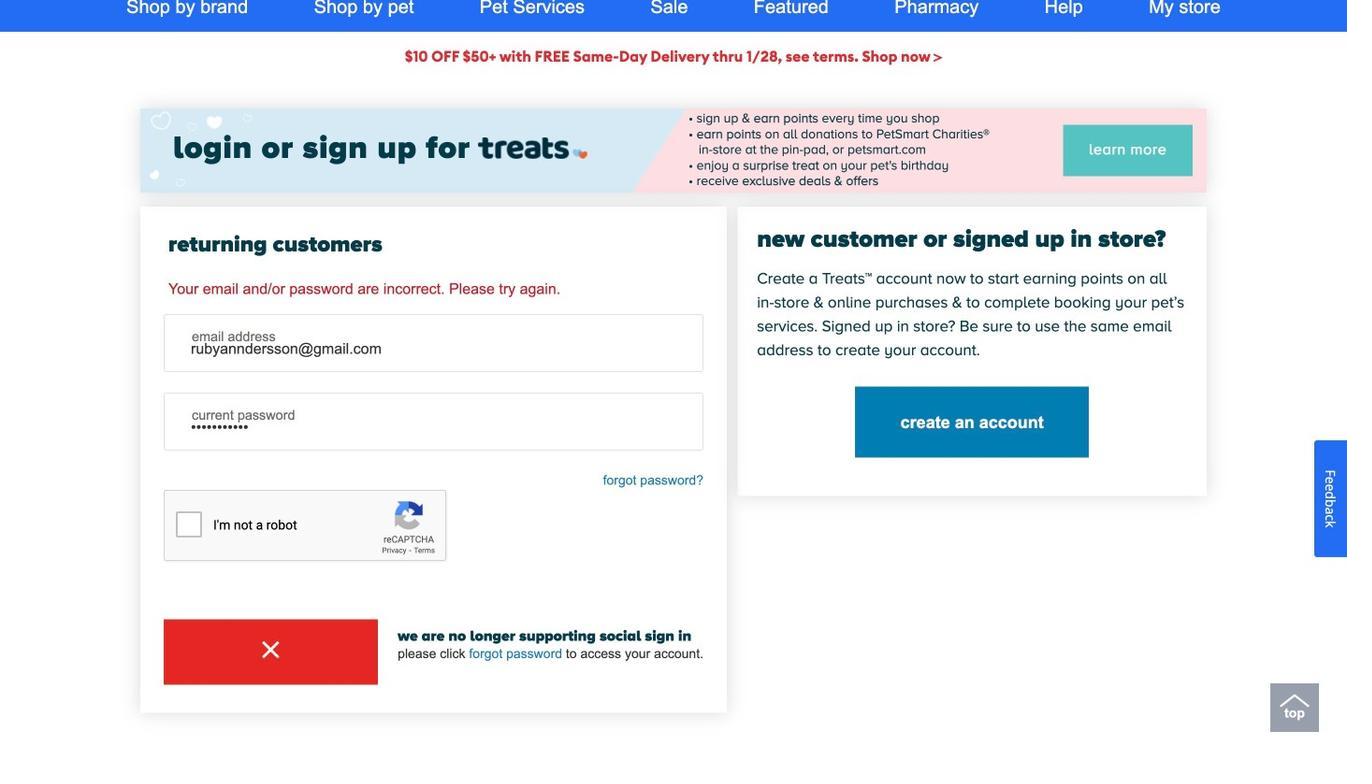 Task type: vqa. For each thing, say whether or not it's contained in the screenshot.
password field
yes



Task type: locate. For each thing, give the bounding box(es) containing it.
cart delete image
[[261, 642, 280, 660]]

loyalty treats image
[[471, 138, 588, 159]]

None password field
[[165, 394, 703, 450]]

None text field
[[165, 315, 703, 371]]

back to top image
[[1280, 687, 1310, 717]]



